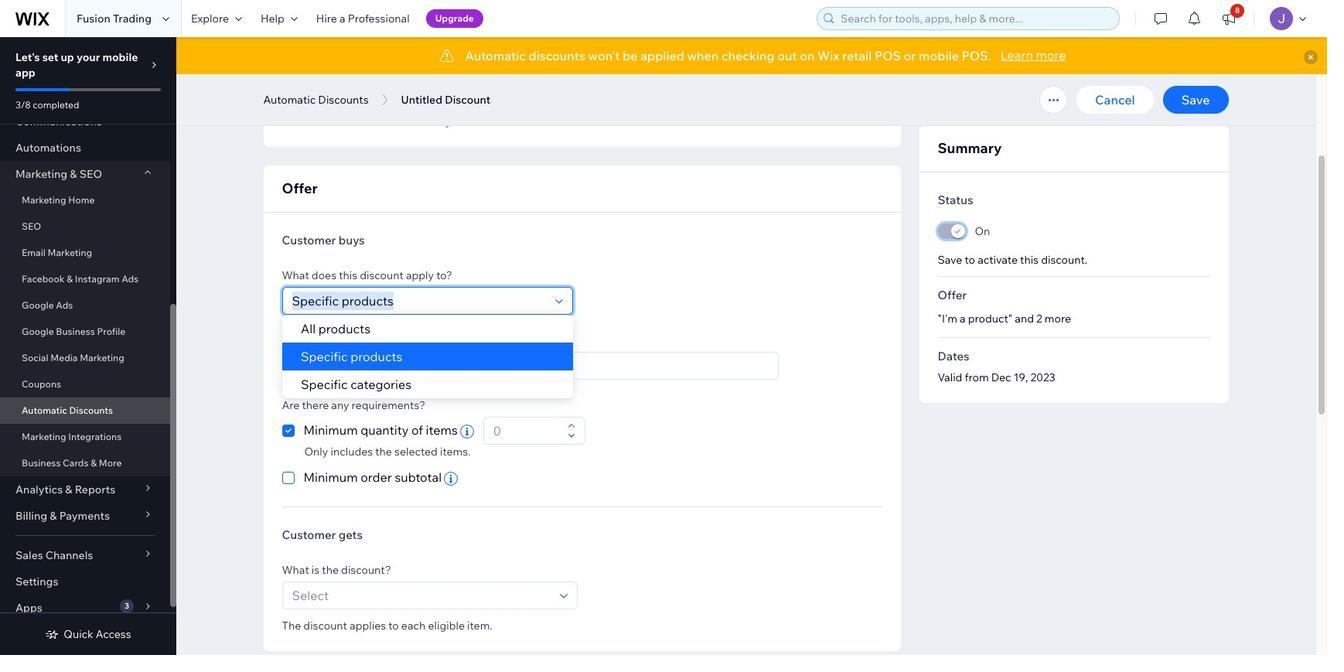Task type: locate. For each thing, give the bounding box(es) containing it.
1 vertical spatial to
[[388, 619, 399, 633]]

on right the out
[[800, 48, 815, 63]]

to
[[965, 253, 975, 267], [388, 619, 399, 633]]

fusion for fusion toy
[[398, 359, 431, 373]]

google business profile
[[22, 326, 126, 337]]

business cards & more
[[22, 457, 122, 469]]

specific for offer
[[282, 333, 323, 347]]

select field up each on the left of page
[[287, 582, 555, 609]]

discount left apply
[[360, 268, 404, 282]]

mobile
[[919, 48, 959, 63], [102, 50, 138, 64]]

discounts for automatic discounts button
[[318, 93, 369, 107]]

None field
[[578, 353, 774, 379]]

1 vertical spatial customer
[[282, 528, 336, 542]]

each
[[401, 619, 426, 633]]

alert
[[176, 37, 1327, 74]]

checking
[[722, 48, 775, 63]]

automatic up discount
[[465, 48, 526, 63]]

what for what is the discount?
[[282, 563, 309, 577]]

0 vertical spatial specific products
[[282, 333, 371, 347]]

list box
[[282, 315, 573, 398]]

marketing integrations
[[22, 431, 122, 442]]

minimum inside option
[[304, 422, 358, 438]]

& inside dropdown button
[[50, 509, 57, 523]]

customer up is
[[282, 528, 336, 542]]

0 vertical spatial discounts
[[318, 93, 369, 107]]

list box containing all products
[[282, 315, 573, 398]]

0 vertical spatial customer
[[282, 233, 336, 248]]

and
[[1015, 312, 1034, 326]]

0 vertical spatial automatic
[[465, 48, 526, 63]]

automatic discounts for automatic discounts button
[[263, 93, 369, 107]]

explore
[[191, 12, 229, 26]]

0 vertical spatial automatic discounts
[[263, 93, 369, 107]]

seo down the automations 'link' at the top
[[79, 167, 102, 181]]

sales channels button
[[0, 542, 170, 568]]

19,
[[1014, 370, 1028, 384]]

save inside button
[[1182, 92, 1210, 108]]

2 what from the top
[[282, 563, 309, 577]]

1 vertical spatial specific products
[[300, 349, 402, 364]]

& right billing
[[50, 509, 57, 523]]

1 horizontal spatial ads
[[122, 273, 139, 285]]

0 vertical spatial google
[[22, 299, 54, 311]]

i'm a product up specific categories
[[297, 359, 363, 373]]

more right 2
[[1045, 312, 1071, 326]]

0 vertical spatial save
[[1182, 92, 1210, 108]]

marketing
[[15, 167, 67, 181], [22, 194, 66, 206], [48, 247, 92, 258], [80, 352, 124, 364], [22, 431, 66, 442]]

2 horizontal spatial this
[[1020, 253, 1039, 267]]

& inside popup button
[[65, 483, 72, 497]]

all
[[300, 321, 315, 336]]

marketing down automations
[[15, 167, 67, 181]]

this for see
[[379, 114, 397, 128]]

products inside option
[[350, 349, 402, 364]]

marketing & seo
[[15, 167, 102, 181]]

products for what does this discount apply to?
[[350, 349, 402, 364]]

marketing down marketing & seo
[[22, 194, 66, 206]]

0 horizontal spatial product
[[323, 359, 363, 373]]

1 horizontal spatial your
[[446, 114, 468, 128]]

valid
[[938, 370, 962, 384]]

e.g., Summer Sale field
[[287, 78, 572, 104]]

fusion
[[77, 12, 110, 26], [398, 359, 431, 373]]

won't
[[588, 48, 620, 63]]

what left is
[[282, 563, 309, 577]]

0 horizontal spatial discount
[[303, 619, 347, 633]]

quick access button
[[45, 627, 131, 641]]

product up 0 text box
[[513, 359, 553, 373]]

0 horizontal spatial offer
[[282, 179, 318, 197]]

hire
[[316, 12, 337, 26]]

& up home
[[70, 167, 77, 181]]

discount
[[360, 268, 404, 282], [303, 619, 347, 633]]

2 i'm from the left
[[486, 359, 502, 373]]

offer up the customer buys in the top of the page
[[282, 179, 318, 197]]

automatic for automatic discounts button
[[263, 93, 316, 107]]

fusion for fusion trading
[[77, 12, 110, 26]]

1 horizontal spatial this
[[379, 114, 397, 128]]

0 horizontal spatial i'm
[[297, 359, 312, 373]]

select field down apply
[[287, 288, 550, 314]]

0 horizontal spatial mobile
[[102, 50, 138, 64]]

&
[[70, 167, 77, 181], [67, 273, 73, 285], [91, 457, 97, 469], [65, 483, 72, 497], [50, 509, 57, 523]]

& right facebook
[[67, 273, 73, 285]]

discount right the
[[303, 619, 347, 633]]

on inside alert
[[800, 48, 815, 63]]

1 i'm from the left
[[297, 359, 312, 373]]

what left does
[[282, 268, 309, 282]]

1 vertical spatial fusion
[[398, 359, 431, 373]]

customer for customer buys
[[282, 233, 336, 248]]

1 horizontal spatial save
[[1182, 92, 1210, 108]]

1 vertical spatial google
[[22, 326, 54, 337]]

name
[[400, 114, 428, 128]]

the right is
[[322, 563, 339, 577]]

1 horizontal spatial i'm
[[486, 359, 502, 373]]

0 horizontal spatial seo
[[22, 220, 41, 232]]

Select field
[[287, 288, 550, 314], [287, 582, 555, 609]]

this right does
[[339, 268, 357, 282]]

product"
[[968, 312, 1013, 326]]

2 google from the top
[[22, 326, 54, 337]]

all products
[[300, 321, 370, 336]]

1 horizontal spatial automatic
[[263, 93, 316, 107]]

0 horizontal spatial i'm a product
[[297, 359, 363, 373]]

google ads
[[22, 299, 73, 311]]

2 vertical spatial this
[[339, 268, 357, 282]]

0 horizontal spatial save
[[938, 253, 962, 267]]

0 vertical spatial this
[[379, 114, 397, 128]]

your inside let's set up your mobile app
[[77, 50, 100, 64]]

3/8
[[15, 99, 31, 111]]

coupons link
[[0, 371, 170, 398]]

requirements?
[[352, 398, 425, 412]]

i'm down all
[[297, 359, 312, 373]]

0 horizontal spatial automatic discounts
[[22, 405, 113, 416]]

1 vertical spatial discount
[[303, 619, 347, 633]]

discounts
[[529, 48, 585, 63]]

automatic discounts
[[263, 93, 369, 107], [22, 405, 113, 416]]

1 vertical spatial on
[[430, 114, 443, 128]]

selected
[[394, 445, 438, 459]]

on right 'name'
[[430, 114, 443, 128]]

1 vertical spatial offer
[[938, 288, 967, 302]]

0 vertical spatial ads
[[122, 273, 139, 285]]

what for what does this discount apply to?
[[282, 268, 309, 282]]

specific up the are
[[282, 333, 323, 347]]

business up analytics
[[22, 457, 61, 469]]

automatic inside sidebar element
[[22, 405, 67, 416]]

a right hire
[[340, 12, 345, 26]]

1 horizontal spatial to
[[965, 253, 975, 267]]

to left each on the left of page
[[388, 619, 399, 633]]

marketing home link
[[0, 187, 170, 213]]

automations
[[15, 141, 81, 155]]

seo
[[79, 167, 102, 181], [22, 220, 41, 232]]

item.
[[467, 619, 492, 633]]

alert containing learn more
[[176, 37, 1327, 74]]

site.
[[471, 114, 491, 128]]

apps
[[15, 601, 42, 615]]

product up specific categories
[[323, 359, 363, 373]]

1 minimum from the top
[[304, 422, 358, 438]]

i'm right toy
[[486, 359, 502, 373]]

1 vertical spatial discounts
[[69, 405, 113, 416]]

& left more
[[91, 457, 97, 469]]

i'm a product
[[297, 359, 363, 373], [486, 359, 553, 373]]

customer up does
[[282, 233, 336, 248]]

this for activate
[[1020, 253, 1039, 267]]

mobile down fusion trading on the top of page
[[102, 50, 138, 64]]

"i'm
[[938, 312, 957, 326]]

items
[[426, 422, 458, 438]]

discounts inside automatic discounts link
[[69, 405, 113, 416]]

1 horizontal spatial offer
[[938, 288, 967, 302]]

discounts inside automatic discounts button
[[318, 93, 369, 107]]

your left the site.
[[446, 114, 468, 128]]

social media marketing
[[22, 352, 124, 364]]

1 horizontal spatial seo
[[79, 167, 102, 181]]

ads right "instagram"
[[122, 273, 139, 285]]

your right "up"
[[77, 50, 100, 64]]

1 horizontal spatial product
[[513, 359, 553, 373]]

1 google from the top
[[22, 299, 54, 311]]

this right activate
[[1020, 253, 1039, 267]]

0 vertical spatial specific
[[282, 333, 323, 347]]

upgrade
[[435, 12, 474, 24]]

0 horizontal spatial your
[[77, 50, 100, 64]]

to left activate
[[965, 253, 975, 267]]

buys
[[339, 233, 365, 248]]

1 vertical spatial this
[[1020, 253, 1039, 267]]

only includes the selected items.
[[304, 445, 471, 459]]

3
[[125, 601, 129, 611]]

automatic discounts inside button
[[263, 93, 369, 107]]

1 vertical spatial automatic
[[263, 93, 316, 107]]

dec
[[991, 370, 1011, 384]]

specific down all products
[[300, 349, 347, 364]]

1 horizontal spatial fusion
[[398, 359, 431, 373]]

save button
[[1163, 86, 1229, 114]]

0 vertical spatial what
[[282, 268, 309, 282]]

hire a professional link
[[307, 0, 419, 37]]

0 vertical spatial minimum
[[304, 422, 358, 438]]

discounts
[[318, 93, 369, 107], [69, 405, 113, 416]]

1 vertical spatial save
[[938, 253, 962, 267]]

are there any requirements?
[[282, 398, 425, 412]]

cards
[[63, 457, 89, 469]]

1 what from the top
[[282, 268, 309, 282]]

ads up google business profile on the left of the page
[[56, 299, 73, 311]]

the
[[375, 445, 392, 459], [322, 563, 339, 577]]

minimum for minimum order subtotal
[[304, 469, 358, 485]]

1 i'm a product from the left
[[297, 359, 363, 373]]

0 horizontal spatial discounts
[[69, 405, 113, 416]]

1 vertical spatial select field
[[287, 582, 555, 609]]

"i'm a product" and 2 more
[[938, 312, 1071, 326]]

app
[[15, 66, 35, 80]]

products for offer
[[325, 333, 371, 347]]

automatic discounts up marketing integrations
[[22, 405, 113, 416]]

marketing inside dropdown button
[[15, 167, 67, 181]]

google down facebook
[[22, 299, 54, 311]]

& left reports
[[65, 483, 72, 497]]

1 horizontal spatial discounts
[[318, 93, 369, 107]]

profile
[[97, 326, 126, 337]]

0 horizontal spatial ads
[[56, 299, 73, 311]]

offer up "i'm
[[938, 288, 967, 302]]

1 vertical spatial ads
[[56, 299, 73, 311]]

1 vertical spatial specific
[[300, 349, 347, 364]]

specific products inside option
[[300, 349, 402, 364]]

automatic discounts link
[[0, 398, 170, 424]]

2 minimum from the top
[[304, 469, 358, 485]]

mobile right or
[[919, 48, 959, 63]]

payments
[[59, 509, 110, 523]]

0 horizontal spatial fusion
[[77, 12, 110, 26]]

on
[[800, 48, 815, 63], [430, 114, 443, 128]]

0 horizontal spatial this
[[339, 268, 357, 282]]

minimum down only
[[304, 469, 358, 485]]

more right learn
[[1036, 47, 1066, 63]]

let's set up your mobile app
[[15, 50, 138, 80]]

customer buys
[[282, 233, 365, 248]]

1 vertical spatial automatic discounts
[[22, 405, 113, 416]]

there
[[302, 398, 329, 412]]

0 vertical spatial your
[[77, 50, 100, 64]]

offer
[[282, 179, 318, 197], [938, 288, 967, 302]]

marketing for home
[[22, 194, 66, 206]]

learn more link
[[1001, 46, 1066, 64]]

1 horizontal spatial the
[[375, 445, 392, 459]]

0 vertical spatial the
[[375, 445, 392, 459]]

automatic inside button
[[263, 93, 316, 107]]

minimum
[[304, 422, 358, 438], [304, 469, 358, 485]]

0 vertical spatial seo
[[79, 167, 102, 181]]

specific products option
[[282, 343, 573, 370]]

see
[[358, 114, 376, 128]]

the down quantity
[[375, 445, 392, 459]]

1 horizontal spatial on
[[800, 48, 815, 63]]

apply
[[406, 268, 434, 282]]

seo up email
[[22, 220, 41, 232]]

1 vertical spatial the
[[322, 563, 339, 577]]

cancel
[[1095, 92, 1135, 108]]

1 select field from the top
[[287, 288, 550, 314]]

marketing up business cards & more
[[22, 431, 66, 442]]

0 vertical spatial on
[[800, 48, 815, 63]]

discounts up "integrations"
[[69, 405, 113, 416]]

specific inside option
[[300, 349, 347, 364]]

billing & payments button
[[0, 503, 170, 529]]

categories
[[350, 377, 411, 392]]

fusion left toy
[[398, 359, 431, 373]]

google
[[22, 299, 54, 311], [22, 326, 54, 337]]

1 customer from the top
[[282, 233, 336, 248]]

2 horizontal spatial automatic
[[465, 48, 526, 63]]

business up social media marketing
[[56, 326, 95, 337]]

automatic down coupons
[[22, 405, 67, 416]]

out
[[777, 48, 797, 63]]

1 vertical spatial seo
[[22, 220, 41, 232]]

what
[[282, 268, 309, 282], [282, 563, 309, 577]]

settings link
[[0, 568, 170, 595]]

0 horizontal spatial automatic
[[22, 405, 67, 416]]

2 i'm a product from the left
[[486, 359, 553, 373]]

0 horizontal spatial the
[[322, 563, 339, 577]]

i'm a product up 0 text box
[[486, 359, 553, 373]]

specific up there
[[300, 377, 347, 392]]

discount?
[[341, 563, 391, 577]]

automatic for automatic discounts link
[[22, 405, 67, 416]]

includes
[[331, 445, 373, 459]]

fusion left trading
[[77, 12, 110, 26]]

save
[[1182, 92, 1210, 108], [938, 253, 962, 267]]

1 horizontal spatial discount
[[360, 268, 404, 282]]

discounts up will
[[318, 93, 369, 107]]

1 horizontal spatial automatic discounts
[[263, 93, 369, 107]]

customer
[[282, 233, 336, 248], [282, 528, 336, 542]]

google up social
[[22, 326, 54, 337]]

minimum inside 'option'
[[304, 469, 358, 485]]

0 vertical spatial fusion
[[77, 12, 110, 26]]

& inside dropdown button
[[70, 167, 77, 181]]

1 vertical spatial minimum
[[304, 469, 358, 485]]

minimum up only
[[304, 422, 358, 438]]

automatic discounts up customers on the top left of page
[[263, 93, 369, 107]]

2 vertical spatial automatic
[[22, 405, 67, 416]]

0 vertical spatial discount
[[360, 268, 404, 282]]

hire a professional
[[316, 12, 410, 26]]

0 vertical spatial more
[[1036, 47, 1066, 63]]

save for save to activate this discount.
[[938, 253, 962, 267]]

to?
[[436, 268, 452, 282]]

1 horizontal spatial i'm a product
[[486, 359, 553, 373]]

a down all
[[315, 359, 320, 373]]

is
[[312, 563, 320, 577]]

automatic up customers on the top left of page
[[263, 93, 316, 107]]

your
[[77, 50, 100, 64], [446, 114, 468, 128]]

2 customer from the top
[[282, 528, 336, 542]]

this right the 'see'
[[379, 114, 397, 128]]

0 vertical spatial select field
[[287, 288, 550, 314]]

google business profile link
[[0, 319, 170, 345]]

automatic discounts inside sidebar element
[[22, 405, 113, 416]]

1 vertical spatial what
[[282, 563, 309, 577]]

a
[[340, 12, 345, 26], [960, 312, 966, 326], [315, 359, 320, 373], [504, 359, 510, 373]]



Task type: describe. For each thing, give the bounding box(es) containing it.
let's
[[15, 50, 40, 64]]

minimum quantity of items
[[304, 422, 458, 438]]

analytics & reports button
[[0, 476, 170, 503]]

analytics & reports
[[15, 483, 115, 497]]

specific products for what does this discount apply to?
[[300, 349, 402, 364]]

seo inside marketing & seo dropdown button
[[79, 167, 102, 181]]

save to activate this discount.
[[938, 253, 1088, 267]]

1 vertical spatial business
[[22, 457, 61, 469]]

sidebar element
[[0, 0, 176, 655]]

& for reports
[[65, 483, 72, 497]]

email marketing link
[[0, 240, 170, 266]]

status
[[938, 193, 973, 207]]

minimum for minimum quantity of items
[[304, 422, 358, 438]]

what is the discount?
[[282, 563, 391, 577]]

2 vertical spatial specific
[[300, 377, 347, 392]]

a right "i'm
[[960, 312, 966, 326]]

automatic discounts for automatic discounts link
[[22, 405, 113, 416]]

untitled discount button
[[393, 88, 498, 111]]

of
[[412, 422, 423, 438]]

google for google ads
[[22, 299, 54, 311]]

dates valid from dec 19, 2023
[[938, 349, 1056, 384]]

analytics
[[15, 483, 63, 497]]

1 product from the left
[[323, 359, 363, 373]]

0 horizontal spatial on
[[430, 114, 443, 128]]

discount.
[[1041, 253, 1088, 267]]

gets
[[339, 528, 363, 542]]

eligible
[[428, 619, 465, 633]]

0 vertical spatial business
[[56, 326, 95, 337]]

quick
[[64, 627, 93, 641]]

ads inside google ads link
[[56, 299, 73, 311]]

integrations
[[68, 431, 122, 442]]

only
[[304, 445, 328, 459]]

email marketing
[[22, 247, 92, 258]]

specific for what does this discount apply to?
[[300, 349, 347, 364]]

2023
[[1031, 370, 1056, 384]]

fusion toy
[[398, 359, 452, 373]]

quantity
[[361, 422, 409, 438]]

& for instagram
[[67, 273, 73, 285]]

2 select field from the top
[[287, 582, 555, 609]]

social media marketing link
[[0, 345, 170, 371]]

more
[[99, 457, 122, 469]]

wix
[[818, 48, 840, 63]]

specific products for offer
[[282, 333, 371, 347]]

up
[[61, 50, 74, 64]]

media
[[50, 352, 78, 364]]

0 vertical spatial to
[[965, 253, 975, 267]]

settings
[[15, 575, 58, 589]]

0 text field
[[489, 418, 563, 444]]

sales channels
[[15, 548, 93, 562]]

2 product from the left
[[513, 359, 553, 373]]

1 vertical spatial your
[[446, 114, 468, 128]]

& for seo
[[70, 167, 77, 181]]

the
[[282, 619, 301, 633]]

automatic discounts won't be applied when checking out on wix retail pos or mobile pos.
[[465, 48, 991, 63]]

upgrade button
[[426, 9, 483, 28]]

0 horizontal spatial to
[[388, 619, 399, 633]]

minimum order subtotal
[[304, 469, 442, 485]]

Search for tools, apps, help & more... field
[[836, 8, 1115, 29]]

fusion trading
[[77, 12, 152, 26]]

Minimum quantity of items checkbox
[[282, 417, 476, 445]]

marketing down profile
[[80, 352, 124, 364]]

completed
[[33, 99, 79, 111]]

the for includes
[[375, 445, 392, 459]]

facebook & instagram ads
[[22, 273, 139, 285]]

1 horizontal spatial mobile
[[919, 48, 959, 63]]

google ads link
[[0, 292, 170, 319]]

billing & payments
[[15, 509, 110, 523]]

ads inside facebook & instagram ads link
[[122, 273, 139, 285]]

social
[[22, 352, 48, 364]]

billing
[[15, 509, 47, 523]]

2
[[1036, 312, 1042, 326]]

discount
[[445, 93, 490, 107]]

marketing home
[[22, 194, 95, 206]]

be
[[623, 48, 638, 63]]

automatic inside alert
[[465, 48, 526, 63]]

retail
[[842, 48, 872, 63]]

toy
[[434, 359, 452, 373]]

the for is
[[322, 563, 339, 577]]

mobile inside let's set up your mobile app
[[102, 50, 138, 64]]

seo link
[[0, 213, 170, 240]]

learn more
[[1001, 47, 1066, 63]]

marketing integrations link
[[0, 424, 170, 450]]

marketing for integrations
[[22, 431, 66, 442]]

activate
[[978, 253, 1018, 267]]

quick access
[[64, 627, 131, 641]]

from
[[965, 370, 989, 384]]

business cards & more link
[[0, 450, 170, 476]]

customer gets
[[282, 528, 363, 542]]

subtotal
[[395, 469, 442, 485]]

customer for customer gets
[[282, 528, 336, 542]]

the discount applies to each eligible item.
[[282, 619, 492, 633]]

instagram
[[75, 273, 119, 285]]

google for google business profile
[[22, 326, 54, 337]]

& for payments
[[50, 509, 57, 523]]

Minimum order subtotal checkbox
[[282, 468, 460, 488]]

applied
[[641, 48, 684, 63]]

coupons
[[22, 378, 61, 390]]

marketing up facebook & instagram ads
[[48, 247, 92, 258]]

save for save
[[1182, 92, 1210, 108]]

will
[[340, 114, 356, 128]]

any
[[331, 398, 349, 412]]

sales
[[15, 548, 43, 562]]

more inside alert
[[1036, 47, 1066, 63]]

a right toy
[[504, 359, 510, 373]]

1 vertical spatial more
[[1045, 312, 1071, 326]]

email
[[22, 247, 46, 258]]

facebook
[[22, 273, 65, 285]]

dates
[[938, 349, 970, 364]]

untitled discount
[[401, 93, 490, 107]]

0 vertical spatial offer
[[282, 179, 318, 197]]

marketing for &
[[15, 167, 67, 181]]

communications
[[15, 114, 102, 128]]

on
[[975, 224, 990, 238]]

summary
[[938, 139, 1002, 157]]

discounts for automatic discounts link
[[69, 405, 113, 416]]

customers will see this name on your site.
[[282, 114, 491, 128]]

8
[[1235, 5, 1240, 15]]

cancel button
[[1077, 86, 1154, 114]]



Task type: vqa. For each thing, say whether or not it's contained in the screenshot.
Store
no



